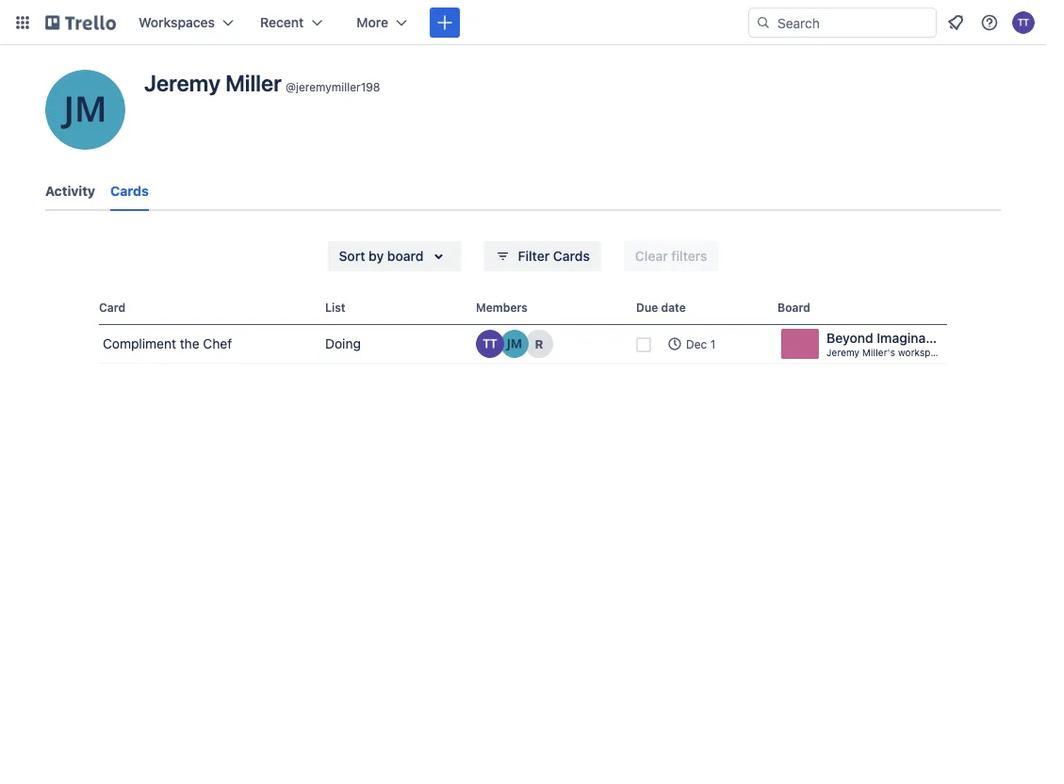 Task type: vqa. For each thing, say whether or not it's contained in the screenshot.
top Cards
yes



Task type: locate. For each thing, give the bounding box(es) containing it.
terry turtle (terryturtle) image
[[1013, 11, 1035, 34]]

workspaces button
[[127, 8, 245, 38]]

clear filters button
[[624, 241, 719, 272]]

date
[[661, 301, 686, 314]]

filter cards
[[518, 248, 590, 264]]

cards right "activity"
[[110, 183, 149, 199]]

search image
[[756, 15, 771, 30]]

filter cards button
[[484, 241, 602, 272]]

1 horizontal spatial jeremy
[[827, 347, 860, 358]]

compliment
[[103, 336, 176, 352]]

1
[[711, 338, 716, 351]]

board
[[778, 301, 811, 314]]

more
[[357, 15, 389, 30]]

jeremy
[[144, 70, 221, 96], [827, 347, 860, 358]]

1 vertical spatial jeremy
[[827, 347, 860, 358]]

1 horizontal spatial cards
[[553, 248, 590, 264]]

sort by board button
[[328, 241, 462, 272]]

0 notifications image
[[945, 11, 967, 34]]

activity
[[45, 183, 95, 199]]

cards
[[110, 183, 149, 199], [553, 248, 590, 264]]

jeremy miller (jeremymiller198) image
[[501, 330, 529, 358]]

dec 1
[[686, 338, 716, 351]]

jeremy down workspaces "dropdown button"
[[144, 70, 221, 96]]

create board or workspace image
[[436, 13, 455, 32]]

clear
[[635, 248, 668, 264]]

cards right filter
[[553, 248, 590, 264]]

jeremy down beyond
[[827, 347, 860, 358]]

doing
[[325, 336, 361, 352]]

sort
[[339, 248, 365, 264]]

primary element
[[0, 0, 1047, 45]]

0 vertical spatial jeremy
[[144, 70, 221, 96]]

clear filters
[[635, 248, 708, 264]]

0 horizontal spatial jeremy
[[144, 70, 221, 96]]

jeremy miller @jeremymiller198
[[144, 70, 380, 96]]

recent button
[[249, 8, 334, 38]]

cards inside button
[[553, 248, 590, 264]]

recent
[[260, 15, 304, 30]]

filters
[[672, 248, 708, 264]]

compliment the chef
[[103, 336, 232, 352]]

Search field
[[771, 8, 936, 37]]

by
[[369, 248, 384, 264]]

1 vertical spatial cards
[[553, 248, 590, 264]]

0 horizontal spatial cards
[[110, 183, 149, 199]]

sort by board
[[339, 248, 424, 264]]

dec
[[686, 338, 707, 351]]

more button
[[345, 8, 419, 38]]



Task type: describe. For each thing, give the bounding box(es) containing it.
chef
[[203, 336, 232, 352]]

jeremy inside beyond imagination jeremy miller's workspace
[[827, 347, 860, 358]]

card
[[99, 301, 126, 314]]

members
[[476, 301, 528, 314]]

back to home image
[[45, 8, 116, 38]]

filter
[[518, 248, 550, 264]]

the
[[180, 336, 200, 352]]

imagination
[[877, 330, 950, 346]]

r
[[535, 337, 544, 351]]

beyond
[[827, 330, 874, 346]]

miller's
[[863, 347, 896, 358]]

terry turtle (terryturtle) image
[[476, 330, 504, 358]]

compliment the chef link
[[99, 325, 318, 363]]

list
[[325, 301, 346, 314]]

open information menu image
[[981, 13, 999, 32]]

cards link
[[110, 174, 149, 211]]

@jeremymiller198
[[286, 81, 380, 94]]

board
[[387, 248, 424, 264]]

miller
[[225, 70, 282, 96]]

due date
[[636, 301, 686, 314]]

0 vertical spatial cards
[[110, 183, 149, 199]]

workspaces
[[139, 15, 215, 30]]

beyond imagination jeremy miller's workspace
[[827, 330, 950, 358]]

workspace
[[898, 347, 947, 358]]

activity link
[[45, 174, 95, 208]]

due
[[636, 301, 658, 314]]

r button
[[525, 330, 553, 358]]

jeremy miller image
[[45, 70, 125, 150]]

rubyanndersson (rubyanndersson) image
[[525, 330, 553, 358]]



